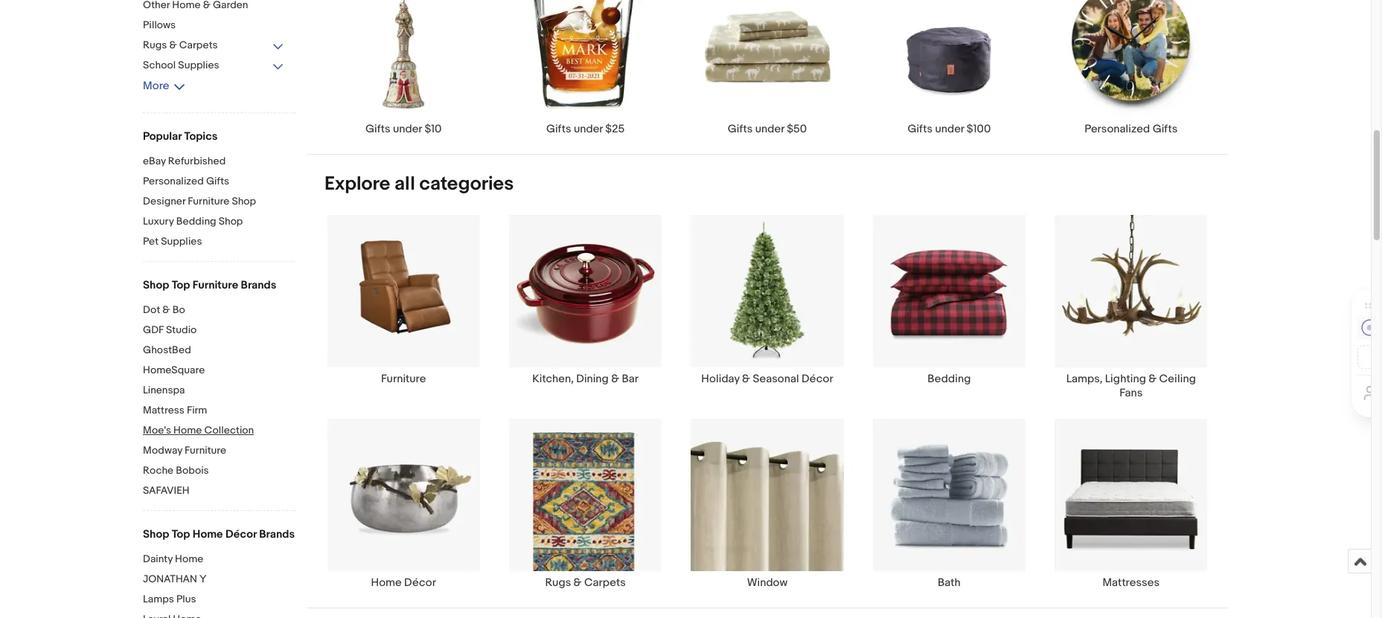 Task type: locate. For each thing, give the bounding box(es) containing it.
carpets
[[179, 39, 218, 51], [584, 576, 626, 590]]

under left "$10"
[[393, 122, 422, 136]]

1 horizontal spatial carpets
[[584, 576, 626, 590]]

brands up dainty home link
[[259, 528, 295, 542]]

0 horizontal spatial bedding
[[176, 215, 216, 228]]

shop up dainty
[[143, 528, 169, 542]]

gdf
[[143, 324, 164, 337]]

studio
[[166, 324, 197, 337]]

holiday & seasonal décor link
[[677, 214, 859, 400]]

0 horizontal spatial personalized
[[143, 175, 204, 188]]

home décor
[[371, 576, 436, 590]]

1 horizontal spatial décor
[[404, 576, 436, 590]]

brands
[[241, 278, 276, 293], [259, 528, 295, 542]]

under left $50
[[755, 122, 785, 136]]

1 vertical spatial personalized gifts link
[[143, 175, 296, 189]]

lamps,
[[1067, 372, 1103, 386]]

lamps
[[143, 593, 174, 606]]

ghostbed link
[[143, 344, 296, 358]]

1 vertical spatial top
[[172, 528, 190, 542]]

more button
[[143, 79, 186, 93]]

0 vertical spatial top
[[172, 278, 190, 293]]

dainty
[[143, 553, 173, 566]]

gifts
[[366, 122, 391, 136], [546, 122, 571, 136], [728, 122, 753, 136], [908, 122, 933, 136], [1153, 122, 1178, 136], [206, 175, 229, 188]]

gifts under $10 link
[[313, 0, 495, 136]]

0 vertical spatial décor
[[802, 372, 834, 386]]

firm
[[187, 404, 207, 417]]

top up bo in the left of the page
[[172, 278, 190, 293]]

1 vertical spatial supplies
[[161, 235, 202, 248]]

0 horizontal spatial carpets
[[179, 39, 218, 51]]

holiday
[[702, 372, 740, 386]]

2 vertical spatial décor
[[404, 576, 436, 590]]

1 vertical spatial carpets
[[584, 576, 626, 590]]

1 vertical spatial rugs
[[545, 576, 571, 590]]

pet
[[143, 235, 159, 248]]

lamps, lighting & ceiling fans
[[1067, 372, 1196, 400]]

gifts under $50
[[728, 122, 807, 136]]

0 vertical spatial bedding
[[176, 215, 216, 228]]

ebay refurbished link
[[143, 155, 296, 169]]

1 horizontal spatial personalized
[[1085, 122, 1150, 136]]

personalized inside the ebay refurbished personalized gifts designer furniture shop luxury bedding shop pet supplies
[[143, 175, 204, 188]]

seasonal
[[753, 372, 799, 386]]

brands up dot & bo "link"
[[241, 278, 276, 293]]

$100
[[967, 122, 991, 136]]

2 horizontal spatial décor
[[802, 372, 834, 386]]

supplies down luxury
[[161, 235, 202, 248]]

luxury bedding shop link
[[143, 215, 296, 229]]

2 top from the top
[[172, 528, 190, 542]]

refurbished
[[168, 155, 226, 168]]

more
[[143, 79, 169, 93]]

linenspa
[[143, 384, 185, 397]]

supplies
[[178, 59, 219, 71], [161, 235, 202, 248]]

1 horizontal spatial bedding
[[928, 372, 971, 386]]

supplies down rugs & carpets dropdown button
[[178, 59, 219, 71]]

rugs
[[143, 39, 167, 51], [545, 576, 571, 590]]

1 under from the left
[[393, 122, 422, 136]]

plus
[[176, 593, 196, 606]]

luxury
[[143, 215, 174, 228]]

0 vertical spatial rugs
[[143, 39, 167, 51]]

under left $25
[[574, 122, 603, 136]]

all
[[395, 172, 415, 195]]

4 under from the left
[[935, 122, 964, 136]]

personalized gifts
[[1085, 122, 1178, 136]]

3 under from the left
[[755, 122, 785, 136]]

0 vertical spatial supplies
[[178, 59, 219, 71]]

furniture inside the ebay refurbished personalized gifts designer furniture shop luxury bedding shop pet supplies
[[188, 195, 230, 208]]

1 vertical spatial personalized
[[143, 175, 204, 188]]

&
[[169, 39, 177, 51], [163, 304, 170, 316], [611, 372, 620, 386], [742, 372, 750, 386], [1149, 372, 1157, 386], [574, 576, 582, 590]]

home
[[174, 424, 202, 437], [193, 528, 223, 542], [175, 553, 204, 566], [371, 576, 402, 590]]

rugs & carpets link
[[495, 418, 677, 590]]

décor
[[802, 372, 834, 386], [226, 528, 257, 542], [404, 576, 436, 590]]

0 vertical spatial personalized gifts link
[[1040, 0, 1222, 136]]

explore
[[325, 172, 390, 195]]

designer
[[143, 195, 186, 208]]

bar
[[622, 372, 639, 386]]

under for $50
[[755, 122, 785, 136]]

top
[[172, 278, 190, 293], [172, 528, 190, 542]]

1 vertical spatial bedding
[[928, 372, 971, 386]]

modway
[[143, 444, 182, 457]]

1 top from the top
[[172, 278, 190, 293]]

kitchen, dining & bar link
[[495, 214, 677, 400]]

safavieh
[[143, 485, 190, 497]]

décor inside home décor link
[[404, 576, 436, 590]]

$25
[[606, 122, 625, 136]]

gifts for gifts under $50
[[728, 122, 753, 136]]

home inside dot & bo gdf studio ghostbed homesquare linenspa mattress firm moe's home collection modway furniture roche bobois safavieh
[[174, 424, 202, 437]]

top up dainty
[[172, 528, 190, 542]]

décor inside holiday & seasonal décor link
[[802, 372, 834, 386]]

ceiling
[[1160, 372, 1196, 386]]

under for $10
[[393, 122, 422, 136]]

bedding
[[176, 215, 216, 228], [928, 372, 971, 386]]

0 vertical spatial brands
[[241, 278, 276, 293]]

homesquare link
[[143, 364, 296, 378]]

$10
[[425, 122, 442, 136]]

2 under from the left
[[574, 122, 603, 136]]

personalized gifts link
[[1040, 0, 1222, 136], [143, 175, 296, 189]]

0 vertical spatial carpets
[[179, 39, 218, 51]]

$50
[[787, 122, 807, 136]]

0 vertical spatial personalized
[[1085, 122, 1150, 136]]

under left $100
[[935, 122, 964, 136]]

home décor link
[[313, 418, 495, 590]]

mattress firm link
[[143, 404, 296, 418]]

furniture
[[188, 195, 230, 208], [193, 278, 238, 293], [381, 372, 426, 386], [185, 444, 226, 457]]

1 vertical spatial décor
[[226, 528, 257, 542]]

dainty home jonathan y lamps plus
[[143, 553, 207, 606]]

gifts for gifts under $100
[[908, 122, 933, 136]]

shop
[[232, 195, 256, 208], [219, 215, 243, 228], [143, 278, 169, 293], [143, 528, 169, 542]]

top for home
[[172, 528, 190, 542]]

bo
[[172, 304, 185, 316]]

rugs inside 'pillows rugs & carpets school supplies'
[[143, 39, 167, 51]]

popular
[[143, 130, 182, 144]]

y
[[200, 573, 207, 586]]

& inside 'pillows rugs & carpets school supplies'
[[169, 39, 177, 51]]

0 horizontal spatial décor
[[226, 528, 257, 542]]

& inside dot & bo gdf studio ghostbed homesquare linenspa mattress firm moe's home collection modway furniture roche bobois safavieh
[[163, 304, 170, 316]]

ghostbed
[[143, 344, 191, 357]]

personalized
[[1085, 122, 1150, 136], [143, 175, 204, 188]]

décor for seasonal
[[802, 372, 834, 386]]

0 horizontal spatial rugs
[[143, 39, 167, 51]]



Task type: describe. For each thing, give the bounding box(es) containing it.
shop up luxury bedding shop link
[[232, 195, 256, 208]]

fans
[[1120, 386, 1143, 400]]

0 horizontal spatial personalized gifts link
[[143, 175, 296, 189]]

gifts for gifts under $25
[[546, 122, 571, 136]]

categories
[[419, 172, 514, 195]]

lighting
[[1105, 372, 1146, 386]]

dot & bo link
[[143, 304, 296, 318]]

gifts for gifts under $10
[[366, 122, 391, 136]]

homesquare
[[143, 364, 205, 377]]

roche bobois link
[[143, 465, 296, 479]]

explore all categories
[[325, 172, 514, 195]]

1 horizontal spatial rugs
[[545, 576, 571, 590]]

rugs & carpets button
[[143, 39, 284, 53]]

linenspa link
[[143, 384, 296, 398]]

mattresses
[[1103, 576, 1160, 590]]

topics
[[184, 130, 218, 144]]

roche
[[143, 465, 174, 477]]

dot & bo gdf studio ghostbed homesquare linenspa mattress firm moe's home collection modway furniture roche bobois safavieh
[[143, 304, 254, 497]]

bedding link
[[859, 214, 1040, 400]]

lamps, lighting & ceiling fans link
[[1040, 214, 1222, 400]]

popular topics
[[143, 130, 218, 144]]

holiday & seasonal décor
[[702, 372, 834, 386]]

moe's home collection link
[[143, 424, 296, 439]]

home inside dainty home jonathan y lamps plus
[[175, 553, 204, 566]]

dainty home link
[[143, 553, 296, 567]]

gifts inside the ebay refurbished personalized gifts designer furniture shop luxury bedding shop pet supplies
[[206, 175, 229, 188]]

bath
[[938, 576, 961, 590]]

modway furniture link
[[143, 444, 296, 459]]

pillows
[[143, 19, 176, 31]]

ebay refurbished personalized gifts designer furniture shop luxury bedding shop pet supplies
[[143, 155, 256, 248]]

gifts under $10
[[366, 122, 442, 136]]

bedding inside the ebay refurbished personalized gifts designer furniture shop luxury bedding shop pet supplies
[[176, 215, 216, 228]]

gifts under $25 link
[[495, 0, 677, 136]]

lamps plus link
[[143, 593, 296, 608]]

supplies inside the ebay refurbished personalized gifts designer furniture shop luxury bedding shop pet supplies
[[161, 235, 202, 248]]

pet supplies link
[[143, 235, 296, 249]]

window
[[747, 576, 788, 590]]

décor for home
[[226, 528, 257, 542]]

shop top home décor brands
[[143, 528, 295, 542]]

gifts under $25
[[546, 122, 625, 136]]

shop up dot
[[143, 278, 169, 293]]

furniture inside dot & bo gdf studio ghostbed homesquare linenspa mattress firm moe's home collection modway furniture roche bobois safavieh
[[185, 444, 226, 457]]

gifts under $100
[[908, 122, 991, 136]]

supplies inside 'pillows rugs & carpets school supplies'
[[178, 59, 219, 71]]

carpets inside 'pillows rugs & carpets school supplies'
[[179, 39, 218, 51]]

pillows link
[[143, 19, 284, 33]]

school supplies button
[[143, 59, 284, 73]]

gdf studio link
[[143, 324, 296, 338]]

top for furniture
[[172, 278, 190, 293]]

collection
[[204, 424, 254, 437]]

bath link
[[859, 418, 1040, 590]]

mattresses link
[[1040, 418, 1222, 590]]

1 horizontal spatial personalized gifts link
[[1040, 0, 1222, 136]]

pillows rugs & carpets school supplies
[[143, 19, 219, 71]]

dining
[[576, 372, 609, 386]]

shop down designer furniture shop "link"
[[219, 215, 243, 228]]

moe's
[[143, 424, 171, 437]]

jonathan y link
[[143, 573, 296, 587]]

furniture link
[[313, 214, 495, 400]]

school
[[143, 59, 176, 71]]

under for $100
[[935, 122, 964, 136]]

window link
[[677, 418, 859, 590]]

under for $25
[[574, 122, 603, 136]]

kitchen,
[[533, 372, 574, 386]]

1 vertical spatial brands
[[259, 528, 295, 542]]

gifts under $50 link
[[677, 0, 859, 136]]

jonathan
[[143, 573, 197, 586]]

mattress
[[143, 404, 185, 417]]

gifts under $100 link
[[859, 0, 1040, 136]]

bobois
[[176, 465, 209, 477]]

dot
[[143, 304, 160, 316]]

safavieh link
[[143, 485, 296, 499]]

designer furniture shop link
[[143, 195, 296, 209]]

rugs & carpets
[[545, 576, 626, 590]]

kitchen, dining & bar
[[533, 372, 639, 386]]

& inside lamps, lighting & ceiling fans
[[1149, 372, 1157, 386]]

shop top furniture brands
[[143, 278, 276, 293]]

ebay
[[143, 155, 166, 168]]



Task type: vqa. For each thing, say whether or not it's contained in the screenshot.
top Personalized
yes



